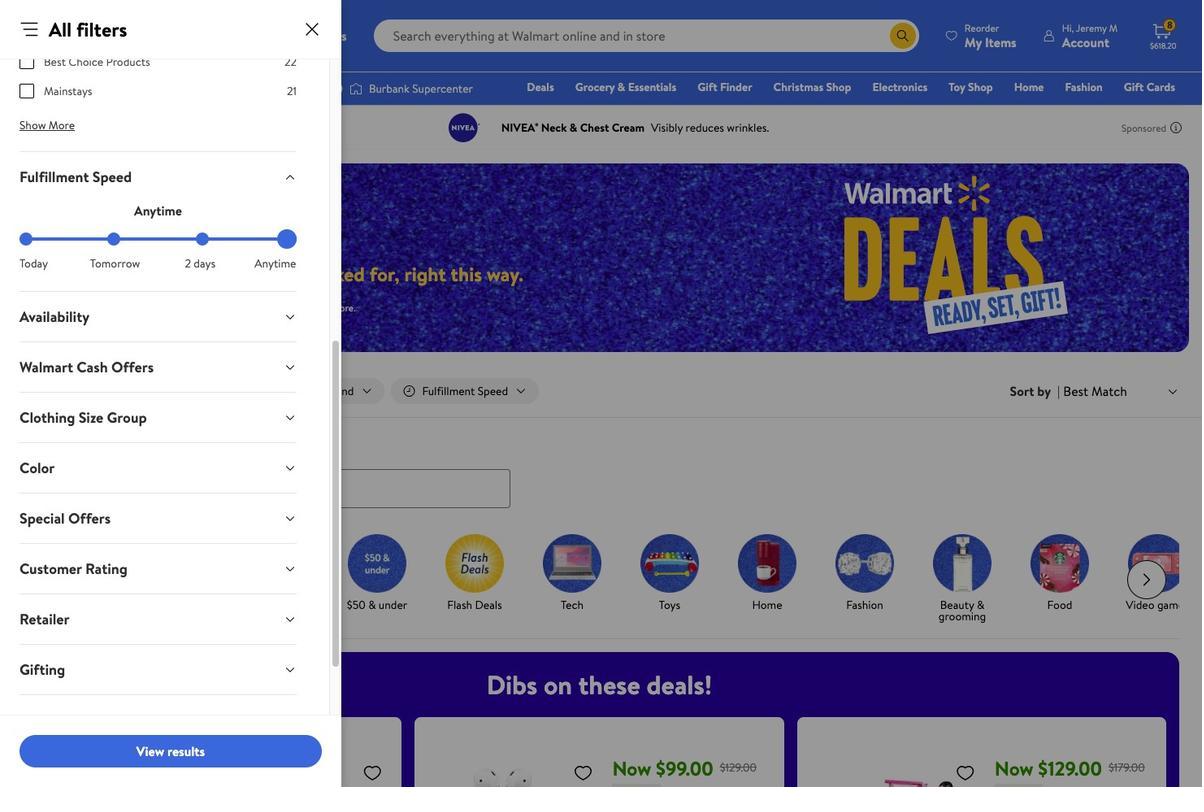 Task type: locate. For each thing, give the bounding box(es) containing it.
3 under from the left
[[379, 596, 408, 613]]

video games
[[1126, 596, 1189, 613]]

shop left electronics
[[827, 79, 852, 95]]

one
[[1051, 102, 1076, 118]]

all filters inside all filters dialog
[[49, 15, 127, 43]]

1 vertical spatial anytime
[[255, 255, 296, 272]]

best
[[44, 54, 66, 70]]

0 vertical spatial christmas
[[774, 79, 824, 95]]

dibs on these deals!
[[487, 666, 712, 702]]

deals left grocery
[[527, 79, 554, 95]]

2 under from the left
[[281, 596, 310, 613]]

toy shop link
[[942, 78, 1001, 96]]

under right $10
[[182, 596, 211, 613]]

1 horizontal spatial $129.00
[[1039, 754, 1103, 782]]

1 vertical spatial deals
[[20, 436, 54, 456]]

under inside 'link'
[[182, 596, 211, 613]]

1 horizontal spatial now
[[995, 754, 1034, 782]]

on left 2
[[153, 260, 174, 288]]

deals right flash
[[475, 596, 502, 613]]

$50 & under link
[[335, 534, 420, 614]]

Anytime radio
[[284, 233, 297, 246]]

1 horizontal spatial on
[[544, 666, 572, 702]]

home up registry
[[1015, 79, 1044, 95]]

fashion down fashion image
[[847, 596, 884, 613]]

how fast do you want your order? option group
[[20, 233, 297, 272]]

walmart
[[20, 357, 73, 377]]

0 horizontal spatial by
[[94, 596, 106, 613]]

choice
[[69, 54, 103, 70]]

0 horizontal spatial now
[[613, 754, 652, 782]]

0 vertical spatial home
[[1015, 79, 1044, 95]]

$129.00
[[1039, 754, 1103, 782], [720, 759, 757, 776]]

more
[[49, 117, 75, 133]]

all filters up choice
[[49, 15, 127, 43]]

benefit
[[20, 710, 67, 730]]

& inside 'link'
[[172, 596, 180, 613]]

anytime down anytime radio
[[255, 255, 296, 272]]

$129.00 left $179.00
[[1039, 754, 1103, 782]]

0 horizontal spatial gift
[[698, 79, 718, 95]]

& right $50
[[368, 596, 376, 613]]

debit
[[1078, 102, 1106, 118]]

in-
[[321, 301, 332, 315]]

electronics link
[[865, 78, 935, 96]]

1 vertical spatial fashion
[[847, 596, 884, 613]]

sort and filter section element
[[0, 365, 1203, 417]]

anytime
[[134, 202, 182, 220], [255, 255, 296, 272]]

cash
[[77, 357, 108, 377]]

tech
[[561, 596, 584, 613]]

1 gift from the left
[[698, 79, 718, 95]]

all
[[49, 15, 72, 43], [50, 383, 63, 399]]

deals inside search field
[[20, 436, 54, 456]]

now right add to favorites list, apple airpods with charging case (2nd generation) "image"
[[613, 754, 652, 782]]

1 horizontal spatial fashion
[[1066, 79, 1103, 95]]

0 vertical spatial all filters
[[49, 15, 127, 43]]

filters down the walmart cash offers at left top
[[66, 383, 95, 399]]

0 horizontal spatial on
[[153, 260, 174, 288]]

now
[[613, 754, 652, 782], [995, 754, 1034, 782]]

this
[[451, 260, 482, 288]]

video games link
[[1116, 534, 1200, 614]]

8 $618.20
[[1151, 18, 1177, 51]]

shop ten dollars and under. image
[[153, 534, 211, 592]]

2 horizontal spatial under
[[379, 596, 408, 613]]

0 vertical spatial by
[[1038, 382, 1051, 400]]

&
[[618, 79, 626, 95], [172, 596, 180, 613], [271, 596, 278, 613], [368, 596, 376, 613], [977, 596, 985, 613]]

None range field
[[20, 237, 297, 241]]

None checkbox
[[20, 54, 34, 69]]

food
[[1048, 596, 1073, 613]]

1 vertical spatial by
[[94, 596, 106, 613]]

0 horizontal spatial home link
[[725, 534, 810, 614]]

grocery & essentials
[[575, 79, 677, 95]]

0 vertical spatial all
[[49, 15, 72, 43]]

& inside beauty & grooming
[[977, 596, 985, 613]]

no
[[113, 301, 126, 315]]

all filters down the walmart cash offers at left top
[[50, 383, 95, 399]]

& right grocery
[[618, 79, 626, 95]]

offers up get gifts in time for christmas. image
[[68, 508, 111, 529]]

all filters dialog
[[0, 0, 342, 787]]

1 now from the left
[[613, 754, 652, 782]]

$50
[[347, 596, 366, 613]]

while supplies last. no rain checks. select items may not be available in-store.
[[33, 301, 356, 315]]

filters inside dialog
[[76, 15, 127, 43]]

shop right toy
[[968, 79, 993, 95]]

christmas
[[774, 79, 824, 95], [60, 608, 109, 624]]

offers up the in-
[[111, 357, 154, 377]]

in-store
[[150, 383, 189, 399]]

None radio
[[196, 233, 209, 246]]

0 vertical spatial anytime
[[134, 202, 182, 220]]

size
[[79, 407, 104, 428]]

1 horizontal spatial by
[[1038, 382, 1051, 400]]

0 vertical spatial deals
[[527, 79, 554, 95]]

sponsored
[[1122, 121, 1167, 135]]

1 horizontal spatial deals
[[475, 596, 502, 613]]

add to favorites list, frigidaire 26 lb retro bullet ice maker, silver, efic128 image
[[363, 762, 382, 783]]

& right beauty
[[977, 596, 985, 613]]

0 vertical spatial offers
[[111, 357, 154, 377]]

fulfillment speed
[[20, 167, 132, 187]]

Tomorrow radio
[[108, 233, 121, 246]]

walmart black friday deals for days image
[[740, 163, 1190, 352], [33, 200, 332, 241]]

shop for christmas shop
[[827, 79, 852, 95]]

special offers
[[20, 508, 111, 529]]

now right 'add to favorites list, barbie dreamhouse, 75+ pieces, pool party doll house with 3 story slide' image
[[995, 754, 1034, 782]]

store
[[164, 383, 189, 399]]

1 vertical spatial christmas
[[60, 608, 109, 624]]

home
[[1015, 79, 1044, 95], [752, 596, 783, 613]]

savings
[[86, 260, 148, 288]]

2 gift from the left
[[1124, 79, 1144, 95]]

grocery
[[575, 79, 615, 95]]

deals
[[527, 79, 554, 95], [20, 436, 54, 456], [475, 596, 502, 613]]

benefit programs button
[[7, 695, 310, 745]]

& for beauty
[[977, 596, 985, 613]]

flash
[[447, 596, 473, 613]]

fashion link
[[1058, 78, 1111, 96], [823, 534, 907, 614]]

& right $10
[[172, 596, 180, 613]]

1 vertical spatial all
[[50, 383, 63, 399]]

1 vertical spatial fashion link
[[823, 534, 907, 614]]

all inside dialog
[[49, 15, 72, 43]]

supplies
[[58, 301, 92, 315]]

under for $10 & under
[[182, 596, 211, 613]]

essentials
[[628, 79, 677, 95]]

gift left cards
[[1124, 79, 1144, 95]]

1 shop from the left
[[827, 79, 852, 95]]

tech link
[[530, 534, 615, 614]]

filters up best choice products
[[76, 15, 127, 43]]

gift inside gift cards registry
[[1124, 79, 1144, 95]]

by inside get it by christmas
[[94, 596, 106, 613]]

walmart+
[[1127, 102, 1176, 118]]

0 horizontal spatial deals
[[20, 436, 54, 456]]

all up best
[[49, 15, 72, 43]]

deals up color
[[20, 436, 54, 456]]

22
[[285, 54, 297, 70]]

1 under from the left
[[182, 596, 211, 613]]

christmas shop link
[[766, 78, 859, 96]]

fashion image
[[836, 534, 894, 592]]

0 vertical spatial on
[[153, 260, 174, 288]]

1 vertical spatial filters
[[66, 383, 95, 399]]

products
[[106, 54, 150, 70]]

asked
[[317, 260, 365, 288]]

brand group
[[20, 0, 297, 112]]

deals!
[[647, 666, 712, 702]]

2 shop from the left
[[968, 79, 993, 95]]

1 horizontal spatial shop
[[968, 79, 993, 95]]

under for $25 & under
[[281, 596, 310, 613]]

dibs
[[487, 666, 538, 702]]

offers
[[111, 357, 154, 377], [68, 508, 111, 529]]

electronics
[[873, 79, 928, 95]]

all filters inside all filters button
[[50, 383, 95, 399]]

1 horizontal spatial anytime
[[255, 255, 296, 272]]

group
[[46, 730, 389, 787]]

all down walmart
[[50, 383, 63, 399]]

registry
[[989, 102, 1030, 118]]

by right it
[[94, 596, 106, 613]]

show more button
[[7, 112, 88, 138]]

1 horizontal spatial home link
[[1007, 78, 1052, 96]]

walmart+ link
[[1120, 101, 1183, 119]]

2 horizontal spatial deals
[[527, 79, 554, 95]]

1 horizontal spatial walmart black friday deals for days image
[[740, 163, 1190, 352]]

& for $25
[[271, 596, 278, 613]]

anytime inside how fast do you want your order? option group
[[255, 255, 296, 272]]

color
[[20, 458, 55, 478]]

by inside sort and filter section 'element'
[[1038, 382, 1051, 400]]

1 vertical spatial all filters
[[50, 383, 95, 399]]

not
[[253, 301, 268, 315]]

now $129.00 $179.00
[[995, 754, 1145, 782]]

home link
[[1007, 78, 1052, 96], [725, 534, 810, 614]]

gift left "finder"
[[698, 79, 718, 95]]

home down home image
[[752, 596, 783, 613]]

0 horizontal spatial shop
[[827, 79, 852, 95]]

shop video games. image
[[1129, 534, 1187, 592]]

2 now from the left
[[995, 754, 1034, 782]]

fashion up one debit 'link'
[[1066, 79, 1103, 95]]

anytime up how fast do you want your order? option group in the top left of the page
[[134, 202, 182, 220]]

0 horizontal spatial home
[[752, 596, 783, 613]]

gift for cards
[[1124, 79, 1144, 95]]

0 horizontal spatial fashion
[[847, 596, 884, 613]]

close panel image
[[302, 20, 322, 39]]

under right $50
[[379, 596, 408, 613]]

& for grocery
[[618, 79, 626, 95]]

by left |
[[1038, 382, 1051, 400]]

$129.00 right $99.00
[[720, 759, 757, 776]]

shop food image
[[1031, 534, 1090, 592]]

2 vertical spatial deals
[[475, 596, 502, 613]]

all filters button
[[20, 378, 113, 404]]

beauty & grooming
[[939, 596, 987, 624]]

& for $50
[[368, 596, 376, 613]]

these
[[579, 666, 641, 702]]

None checkbox
[[20, 84, 34, 98]]

Deals search field
[[0, 436, 1203, 508]]

all inside button
[[50, 383, 63, 399]]

0 vertical spatial filters
[[76, 15, 127, 43]]

1 horizontal spatial gift
[[1124, 79, 1144, 95]]

view results
[[136, 742, 205, 760]]

christmas shop
[[774, 79, 852, 95]]

customer
[[20, 559, 82, 579]]

& right '$25'
[[271, 596, 278, 613]]

0 horizontal spatial under
[[182, 596, 211, 613]]

0 vertical spatial fashion link
[[1058, 78, 1111, 96]]

|
[[1058, 382, 1061, 400]]

0 horizontal spatial anytime
[[134, 202, 182, 220]]

major savings on everything they asked for, right this way.
[[33, 260, 524, 288]]

1 horizontal spatial under
[[281, 596, 310, 613]]

on right dibs
[[544, 666, 572, 702]]

2
[[185, 255, 191, 272]]

0 vertical spatial fashion
[[1066, 79, 1103, 95]]

0 horizontal spatial fashion link
[[823, 534, 907, 614]]

video
[[1126, 596, 1155, 613]]

flash deals image
[[446, 534, 504, 592]]

0 horizontal spatial $129.00
[[720, 759, 757, 776]]

filters inside button
[[66, 383, 95, 399]]

shop twenty-five dollars and under. image
[[250, 534, 309, 592]]

under right '$25'
[[281, 596, 310, 613]]



Task type: vqa. For each thing, say whether or not it's contained in the screenshot.
 image corresponding to Santee Store
no



Task type: describe. For each thing, give the bounding box(es) containing it.
programs
[[70, 710, 131, 730]]

toy shop
[[949, 79, 993, 95]]

shop beauty and grooming. image
[[933, 534, 992, 592]]

add to favorites list, apple airpods with charging case (2nd generation) image
[[574, 762, 593, 783]]

toys link
[[628, 534, 712, 614]]

show more
[[20, 117, 75, 133]]

grooming
[[939, 608, 987, 624]]

food link
[[1018, 534, 1103, 614]]

2 days
[[185, 255, 216, 272]]

now for now $129.00
[[995, 754, 1034, 782]]

gift for finder
[[698, 79, 718, 95]]

gift finder
[[698, 79, 753, 95]]

shop for toy shop
[[968, 79, 993, 95]]

Today radio
[[20, 233, 33, 246]]

toys
[[659, 596, 681, 613]]

get it by christmas link
[[42, 534, 127, 625]]

$618.20
[[1151, 40, 1177, 51]]

& for $10
[[172, 596, 180, 613]]

toy
[[949, 79, 966, 95]]

deals link
[[520, 78, 562, 96]]

$25 & under
[[250, 596, 310, 613]]

under for $50 & under
[[379, 596, 408, 613]]

walmart cash offers button
[[7, 342, 310, 392]]

$179.00
[[1109, 759, 1145, 776]]

checks.
[[146, 301, 177, 315]]

cards
[[1147, 79, 1176, 95]]

be
[[270, 301, 280, 315]]

while
[[33, 301, 56, 315]]

8
[[1168, 18, 1173, 32]]

none range field inside all filters dialog
[[20, 237, 297, 241]]

beauty
[[941, 596, 975, 613]]

$50 & under
[[347, 596, 408, 613]]

rating
[[85, 559, 128, 579]]

0 horizontal spatial walmart black friday deals for days image
[[33, 200, 332, 241]]

select
[[179, 301, 206, 315]]

next slide for chipmodulewithimages list image
[[1128, 560, 1167, 599]]

Walmart Site-Wide search field
[[374, 20, 920, 52]]

none checkbox inside brand group
[[20, 84, 34, 98]]

retailer button
[[7, 594, 310, 644]]

now $99.00 $129.00
[[613, 754, 757, 782]]

major
[[33, 260, 82, 288]]

$25 & under link
[[237, 534, 322, 614]]

games
[[1158, 596, 1189, 613]]

fulfillment speed button
[[7, 152, 310, 202]]

show
[[20, 117, 46, 133]]

group
[[107, 407, 147, 428]]

in-
[[150, 383, 164, 399]]

sort
[[1010, 382, 1035, 400]]

now for now $99.00
[[613, 754, 652, 782]]

shop toys. image
[[641, 534, 699, 592]]

get gifts in time for christmas. image
[[55, 534, 114, 592]]

gift cards link
[[1117, 78, 1183, 96]]

best choice products
[[44, 54, 150, 70]]

Search in deals search field
[[20, 469, 511, 508]]

registry link
[[981, 101, 1037, 119]]

gifting
[[20, 659, 65, 680]]

special offers button
[[7, 494, 310, 543]]

1 vertical spatial home
[[752, 596, 783, 613]]

availability
[[20, 307, 90, 327]]

$129.00 inside now $99.00 $129.00
[[720, 759, 757, 776]]

grocery & essentials link
[[568, 78, 684, 96]]

add to favorites list, barbie dreamhouse, 75+ pieces, pool party doll house with 3 story slide image
[[956, 762, 976, 783]]

walmart cash offers
[[20, 357, 154, 377]]

tomorrow
[[90, 255, 140, 272]]

right
[[404, 260, 446, 288]]

walmart image
[[26, 23, 132, 49]]

in-store button
[[119, 378, 207, 404]]

they
[[275, 260, 312, 288]]

for,
[[370, 260, 400, 288]]

benefit programs
[[20, 710, 131, 730]]

clothing size group button
[[7, 393, 310, 442]]

availability button
[[7, 292, 310, 342]]

speed
[[93, 167, 132, 187]]

21
[[287, 83, 297, 99]]

0 horizontal spatial christmas
[[60, 608, 109, 624]]

days
[[194, 255, 216, 272]]

today
[[20, 255, 48, 272]]

results
[[167, 742, 205, 760]]

last.
[[94, 301, 111, 315]]

home image
[[738, 534, 797, 592]]

shop fifty dollars and under. image
[[348, 534, 407, 592]]

1 horizontal spatial fashion link
[[1058, 78, 1111, 96]]

1 vertical spatial on
[[544, 666, 572, 702]]

1 vertical spatial offers
[[68, 508, 111, 529]]

get
[[63, 596, 82, 613]]

1 horizontal spatial christmas
[[774, 79, 824, 95]]

$25
[[250, 596, 268, 613]]

1 horizontal spatial home
[[1015, 79, 1044, 95]]

retailer
[[20, 609, 70, 629]]

flash deals link
[[433, 534, 517, 614]]

fulfillment
[[20, 167, 89, 187]]

gift cards registry
[[989, 79, 1176, 118]]

none checkbox inside brand group
[[20, 54, 34, 69]]

$10
[[153, 596, 169, 613]]

beauty & grooming link
[[920, 534, 1005, 625]]

mainstays
[[44, 83, 92, 99]]

customer rating button
[[7, 544, 310, 594]]

1 vertical spatial home link
[[725, 534, 810, 614]]

$10 & under
[[153, 596, 211, 613]]

shop tech. image
[[543, 534, 602, 592]]

none radio inside how fast do you want your order? option group
[[196, 233, 209, 246]]

Search search field
[[374, 20, 920, 52]]

0 vertical spatial home link
[[1007, 78, 1052, 96]]

search image
[[33, 482, 46, 495]]

may
[[234, 301, 251, 315]]



